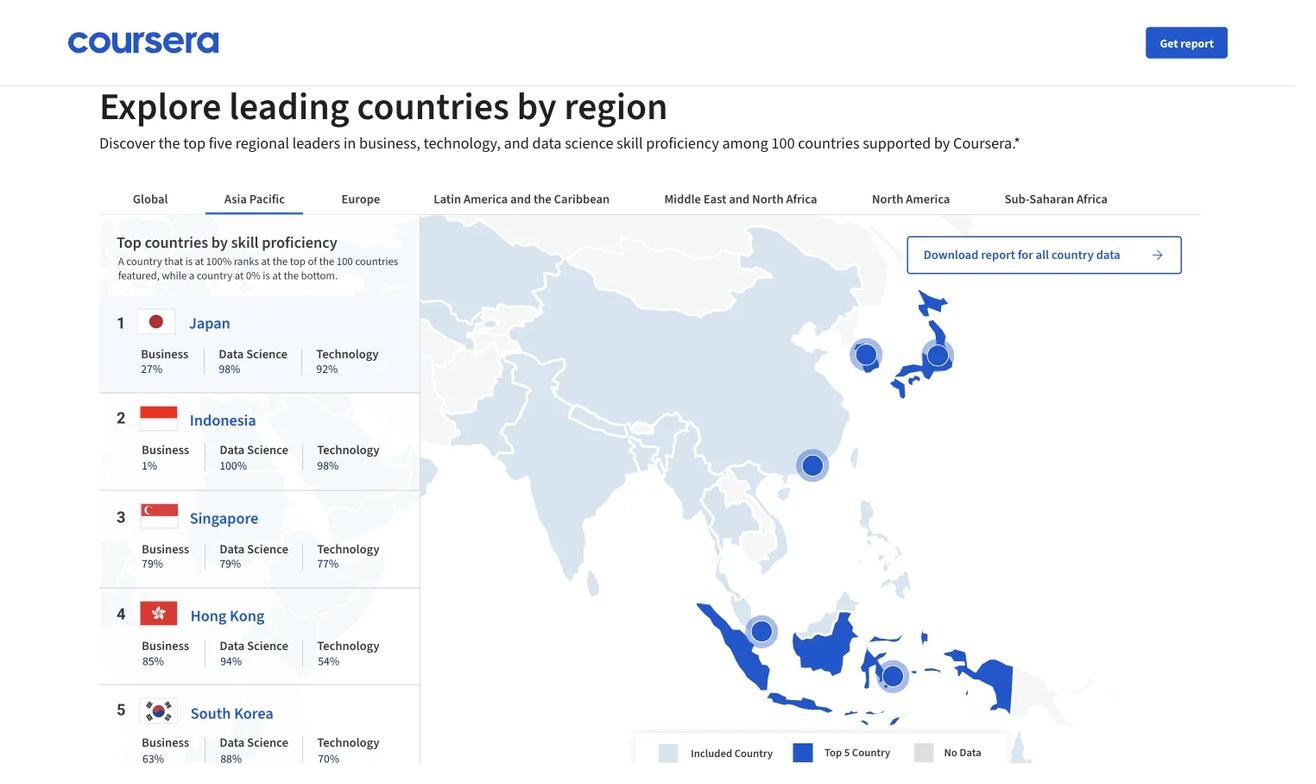 Task type: locate. For each thing, give the bounding box(es) containing it.
coursera logo image
[[67, 32, 219, 54]]

get report button
[[1146, 27, 1228, 58]]

report
[[1181, 35, 1214, 51]]

get report
[[1160, 35, 1214, 51]]

get
[[1160, 35, 1178, 51]]



Task type: vqa. For each thing, say whether or not it's contained in the screenshot.
a within learn from a top-ranked business school
no



